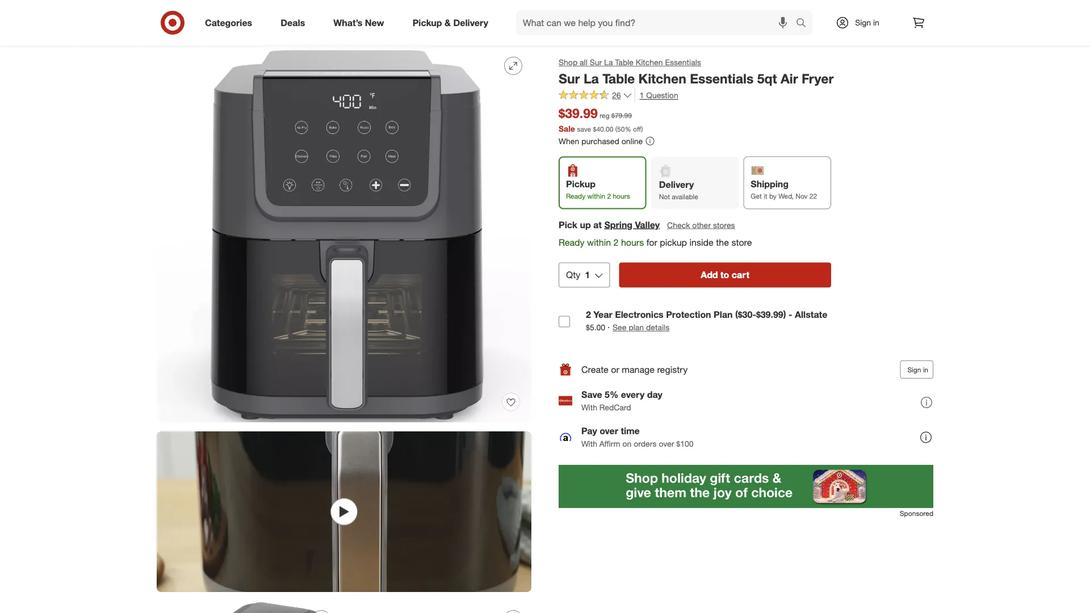 Task type: locate. For each thing, give the bounding box(es) containing it.
0 vertical spatial delivery
[[453, 17, 488, 28]]

None checkbox
[[559, 316, 570, 328]]

categories link
[[195, 10, 266, 35]]

1 horizontal spatial sur
[[590, 57, 602, 67]]

essentials left 5qt
[[690, 70, 754, 86]]

valley
[[635, 219, 660, 230]]

1 horizontal spatial 2
[[607, 192, 611, 200]]

1 horizontal spatial sign in
[[908, 366, 929, 374]]

1 / from the left
[[181, 26, 183, 35]]

2 fryers from the left
[[369, 26, 391, 35]]

sur
[[590, 57, 602, 67], [559, 70, 580, 86]]

0 vertical spatial advertisement region
[[148, 0, 943, 14]]

2 vertical spatial 2
[[586, 309, 591, 320]]

with down "pay"
[[582, 439, 597, 449]]

manage
[[622, 364, 655, 375]]

reg
[[600, 111, 610, 120]]

air inside shop all sur la table kitchen essentials sur la table kitchen essentials 5qt air fryer
[[781, 70, 798, 86]]

0 horizontal spatial 2
[[586, 309, 591, 320]]

protection
[[666, 309, 711, 320]]

0 vertical spatial 2
[[607, 192, 611, 200]]

0 horizontal spatial sign
[[855, 18, 871, 28]]

22
[[810, 192, 817, 200]]

2 down spring
[[614, 237, 619, 248]]

5%
[[605, 389, 619, 400]]

within down at
[[587, 237, 611, 248]]

la down all
[[584, 70, 599, 86]]

0 vertical spatial ready
[[566, 192, 586, 200]]

save 5% every day with redcard
[[582, 389, 663, 412]]

sur la table kitchen essentials 5qt air fryer, 2 of 8, play video image
[[157, 432, 532, 592]]

within up at
[[588, 192, 605, 200]]

la right all
[[604, 57, 613, 67]]

qty
[[566, 269, 581, 280]]

hours up spring
[[613, 192, 630, 200]]

1 vertical spatial sign in
[[908, 366, 929, 374]]

2 with from the top
[[582, 439, 597, 449]]

1 vertical spatial pickup
[[566, 178, 596, 190]]

electronics
[[615, 309, 664, 320]]

allstate
[[795, 309, 828, 320]]

sign
[[855, 18, 871, 28], [908, 366, 921, 374]]

1 horizontal spatial air
[[781, 70, 798, 86]]

1 vertical spatial air
[[781, 70, 798, 86]]

kitchen right target
[[186, 26, 213, 35]]

1 vertical spatial over
[[659, 439, 674, 449]]

delivery inside delivery not available
[[659, 179, 694, 190]]

2 / from the left
[[247, 26, 250, 35]]

/ for fryers
[[352, 26, 355, 35]]

1 vertical spatial delivery
[[659, 179, 694, 190]]

dining
[[222, 26, 245, 35]]

with down the save
[[582, 402, 597, 412]]

kitchen appliances link
[[252, 26, 321, 35]]

see
[[613, 323, 627, 333]]

sur down shop
[[559, 70, 580, 86]]

3 / from the left
[[352, 26, 355, 35]]

0 vertical spatial over
[[600, 426, 618, 437]]

1 left question
[[640, 90, 644, 100]]

air fryers link
[[357, 26, 391, 35]]

(
[[616, 125, 617, 133]]

0 vertical spatial essentials
[[665, 57, 701, 67]]

1 with from the top
[[582, 402, 597, 412]]

with inside 'pay over time with affirm on orders over $100'
[[582, 439, 597, 449]]

pickup for &
[[413, 17, 442, 28]]

$100
[[677, 439, 694, 449]]

/ right dining
[[247, 26, 250, 35]]

0 horizontal spatial fryers
[[328, 26, 350, 35]]

1 vertical spatial advertisement region
[[559, 465, 934, 508]]

0 vertical spatial sign
[[855, 18, 871, 28]]

delivery inside pickup & delivery link
[[453, 17, 488, 28]]

1 vertical spatial with
[[582, 439, 597, 449]]

create
[[582, 364, 609, 375]]

pay
[[582, 426, 597, 437]]

over up affirm
[[600, 426, 618, 437]]

over left $100
[[659, 439, 674, 449]]

2 horizontal spatial /
[[352, 26, 355, 35]]

la
[[604, 57, 613, 67], [584, 70, 599, 86]]

when
[[559, 136, 579, 146]]

in
[[873, 18, 880, 28], [923, 366, 929, 374]]

qty 1
[[566, 269, 590, 280]]

registry
[[657, 364, 688, 375]]

purchased
[[582, 136, 620, 146]]

1 horizontal spatial delivery
[[659, 179, 694, 190]]

2 left year on the right bottom
[[586, 309, 591, 320]]

within inside pickup ready within 2 hours
[[588, 192, 605, 200]]

shop
[[559, 57, 578, 67]]

1 horizontal spatial fryers
[[369, 26, 391, 35]]

0 horizontal spatial sur
[[559, 70, 580, 86]]

delivery
[[453, 17, 488, 28], [659, 179, 694, 190]]

table
[[615, 57, 634, 67], [603, 70, 635, 86]]

0 horizontal spatial /
[[181, 26, 183, 35]]

$79.99
[[612, 111, 632, 120]]

ready inside pickup ready within 2 hours
[[566, 192, 586, 200]]

get
[[751, 192, 762, 200]]

ready down pick
[[559, 237, 585, 248]]

ready up pick
[[566, 192, 586, 200]]

all
[[580, 57, 588, 67]]

pick up at spring valley
[[559, 219, 660, 230]]

0 horizontal spatial sign in
[[855, 18, 880, 28]]

$
[[593, 125, 597, 133]]

essentials up question
[[665, 57, 701, 67]]

fryers
[[328, 26, 350, 35], [369, 26, 391, 35]]

time
[[621, 426, 640, 437]]

0 vertical spatial table
[[615, 57, 634, 67]]

redcard
[[600, 402, 631, 412]]

pickup
[[413, 17, 442, 28], [566, 178, 596, 190]]

0 vertical spatial sign in
[[855, 18, 880, 28]]

what's
[[334, 17, 363, 28]]

what's new link
[[324, 10, 398, 35]]

0 horizontal spatial air
[[357, 26, 367, 35]]

2 up pick up at spring valley
[[607, 192, 611, 200]]

/ right target link
[[181, 26, 183, 35]]

pickup up the up
[[566, 178, 596, 190]]

0 horizontal spatial delivery
[[453, 17, 488, 28]]

sign in button
[[900, 361, 934, 379]]

sign inside button
[[908, 366, 921, 374]]

0 horizontal spatial la
[[584, 70, 599, 86]]

$39.99 reg $79.99 sale save $ 40.00 ( 50 % off )
[[559, 105, 643, 133]]

within
[[588, 192, 605, 200], [587, 237, 611, 248]]

stores
[[713, 220, 735, 230]]

26 link
[[559, 89, 632, 103]]

up
[[580, 219, 591, 230]]

advertisement region
[[148, 0, 943, 14], [559, 465, 934, 508]]

pickup right new
[[413, 17, 442, 28]]

0 vertical spatial within
[[588, 192, 605, 200]]

orders
[[634, 439, 657, 449]]

0 vertical spatial sur
[[590, 57, 602, 67]]

with inside save 5% every day with redcard
[[582, 402, 597, 412]]

inside
[[690, 237, 714, 248]]

pickup inside pickup ready within 2 hours
[[566, 178, 596, 190]]

1 within from the top
[[588, 192, 605, 200]]

1 vertical spatial within
[[587, 237, 611, 248]]

hours down spring valley button
[[621, 237, 644, 248]]

2
[[607, 192, 611, 200], [614, 237, 619, 248], [586, 309, 591, 320]]

1
[[640, 90, 644, 100], [585, 269, 590, 280]]

check other stores
[[667, 220, 735, 230]]

hours
[[613, 192, 630, 200], [621, 237, 644, 248]]

pickup ready within 2 hours
[[566, 178, 630, 200]]

1 vertical spatial essentials
[[690, 70, 754, 86]]

see plan details button
[[613, 322, 670, 333]]

0 vertical spatial 1
[[640, 90, 644, 100]]

%
[[625, 125, 631, 133]]

0 vertical spatial la
[[604, 57, 613, 67]]

)
[[641, 125, 643, 133]]

/ right fryers link
[[352, 26, 355, 35]]

1 horizontal spatial 1
[[640, 90, 644, 100]]

add to cart
[[701, 269, 750, 280]]

not
[[659, 192, 670, 201]]

1 horizontal spatial in
[[923, 366, 929, 374]]

1 horizontal spatial /
[[247, 26, 250, 35]]

0 horizontal spatial pickup
[[413, 17, 442, 28]]

1 horizontal spatial pickup
[[566, 178, 596, 190]]

0 vertical spatial with
[[582, 402, 597, 412]]

0 horizontal spatial in
[[873, 18, 880, 28]]

1 question
[[640, 90, 678, 100]]

0 vertical spatial hours
[[613, 192, 630, 200]]

1 vertical spatial 2
[[614, 237, 619, 248]]

deals
[[281, 17, 305, 28]]

2 inside the 2 year electronics protection plan ($30-$39.99) - allstate $5.00 · see plan details
[[586, 309, 591, 320]]

/
[[181, 26, 183, 35], [247, 26, 250, 35], [352, 26, 355, 35]]

kitchen left deals
[[252, 26, 279, 35]]

0 vertical spatial pickup
[[413, 17, 442, 28]]

add
[[701, 269, 718, 280]]

details
[[646, 323, 670, 333]]

1 horizontal spatial sign
[[908, 366, 921, 374]]

&
[[445, 17, 451, 28], [215, 26, 220, 35]]

1 vertical spatial sign
[[908, 366, 921, 374]]

ready
[[566, 192, 586, 200], [559, 237, 585, 248]]

0 horizontal spatial &
[[215, 26, 220, 35]]

sign in inside button
[[908, 366, 929, 374]]

1 vertical spatial in
[[923, 366, 929, 374]]

on
[[623, 439, 632, 449]]

0 horizontal spatial 1
[[585, 269, 590, 280]]

1 right qty
[[585, 269, 590, 280]]

sur right all
[[590, 57, 602, 67]]



Task type: describe. For each thing, give the bounding box(es) containing it.
1 vertical spatial hours
[[621, 237, 644, 248]]

spring
[[604, 219, 633, 230]]

1 question link
[[635, 89, 678, 102]]

What can we help you find? suggestions appear below search field
[[516, 10, 799, 35]]

check other stores button
[[667, 219, 736, 231]]

fryers link
[[328, 26, 350, 35]]

what's new
[[334, 17, 384, 28]]

pickup
[[660, 237, 687, 248]]

image gallery element
[[157, 48, 532, 613]]

1 vertical spatial table
[[603, 70, 635, 86]]

plan
[[629, 323, 644, 333]]

1 vertical spatial 1
[[585, 269, 590, 280]]

2 inside pickup ready within 2 hours
[[607, 192, 611, 200]]

pay over time with affirm on orders over $100
[[582, 426, 694, 449]]

online
[[622, 136, 643, 146]]

wed,
[[779, 192, 794, 200]]

pickup for ready
[[566, 178, 596, 190]]

1 horizontal spatial la
[[604, 57, 613, 67]]

off
[[633, 125, 641, 133]]

1 fryers from the left
[[328, 26, 350, 35]]

in inside button
[[923, 366, 929, 374]]

new
[[365, 17, 384, 28]]

5qt
[[757, 70, 777, 86]]

save
[[577, 125, 591, 133]]

year
[[594, 309, 613, 320]]

2 within from the top
[[587, 237, 611, 248]]

sponsored
[[900, 509, 934, 518]]

for
[[647, 237, 658, 248]]

1 horizontal spatial over
[[659, 439, 674, 449]]

pick
[[559, 219, 578, 230]]

shipping get it by wed, nov 22
[[751, 178, 817, 200]]

2 year electronics protection plan ($30-$39.99) - allstate $5.00 · see plan details
[[586, 309, 828, 333]]

$5.00
[[586, 323, 605, 333]]

-
[[789, 309, 793, 320]]

target link
[[157, 26, 178, 35]]

spring valley button
[[604, 218, 660, 231]]

hours inside pickup ready within 2 hours
[[613, 192, 630, 200]]

fryer
[[802, 70, 834, 86]]

40.00
[[597, 125, 614, 133]]

shop all sur la table kitchen essentials sur la table kitchen essentials 5qt air fryer
[[559, 57, 834, 86]]

1 vertical spatial la
[[584, 70, 599, 86]]

/ for target
[[181, 26, 183, 35]]

or
[[611, 364, 620, 375]]

ready within 2 hours for pickup inside the store
[[559, 237, 752, 248]]

($30-
[[735, 309, 756, 320]]

sur la table kitchen essentials 5qt air fryer, 1 of 8 image
[[157, 48, 532, 423]]

shipping
[[751, 178, 789, 190]]

the
[[716, 237, 729, 248]]

cart
[[732, 269, 750, 280]]

fryers / air fryers
[[328, 26, 391, 35]]

sur la table kitchen essentials 5qt air fryer, 3 of 8 image
[[157, 602, 340, 613]]

2 horizontal spatial 2
[[614, 237, 619, 248]]

kitchen up 1 question link
[[636, 57, 663, 67]]

at
[[594, 219, 602, 230]]

pickup & delivery link
[[403, 10, 503, 35]]

categories
[[205, 17, 252, 28]]

·
[[608, 322, 610, 333]]

create or manage registry
[[582, 364, 688, 375]]

question
[[646, 90, 678, 100]]

available
[[672, 192, 698, 201]]

search
[[791, 18, 818, 29]]

target
[[157, 26, 178, 35]]

kitchen up question
[[639, 70, 686, 86]]

to
[[721, 269, 729, 280]]

50
[[617, 125, 625, 133]]

$39.99
[[559, 105, 598, 121]]

26
[[612, 90, 621, 100]]

appliances
[[281, 26, 321, 35]]

sign in link
[[826, 10, 897, 35]]

when purchased online
[[559, 136, 643, 146]]

1 horizontal spatial &
[[445, 17, 451, 28]]

0 vertical spatial in
[[873, 18, 880, 28]]

sur la table kitchen essentials 5qt air fryer, 4 of 8 image
[[349, 602, 532, 613]]

plan
[[714, 309, 733, 320]]

0 horizontal spatial over
[[600, 426, 618, 437]]

sale
[[559, 123, 575, 133]]

kitchen & dining link
[[186, 26, 245, 35]]

0 vertical spatial air
[[357, 26, 367, 35]]

1 vertical spatial ready
[[559, 237, 585, 248]]

delivery not available
[[659, 179, 698, 201]]

day
[[647, 389, 663, 400]]

deals link
[[271, 10, 319, 35]]

pickup & delivery
[[413, 17, 488, 28]]

1 vertical spatial sur
[[559, 70, 580, 86]]

search button
[[791, 10, 818, 37]]



Task type: vqa. For each thing, say whether or not it's contained in the screenshot.
the
yes



